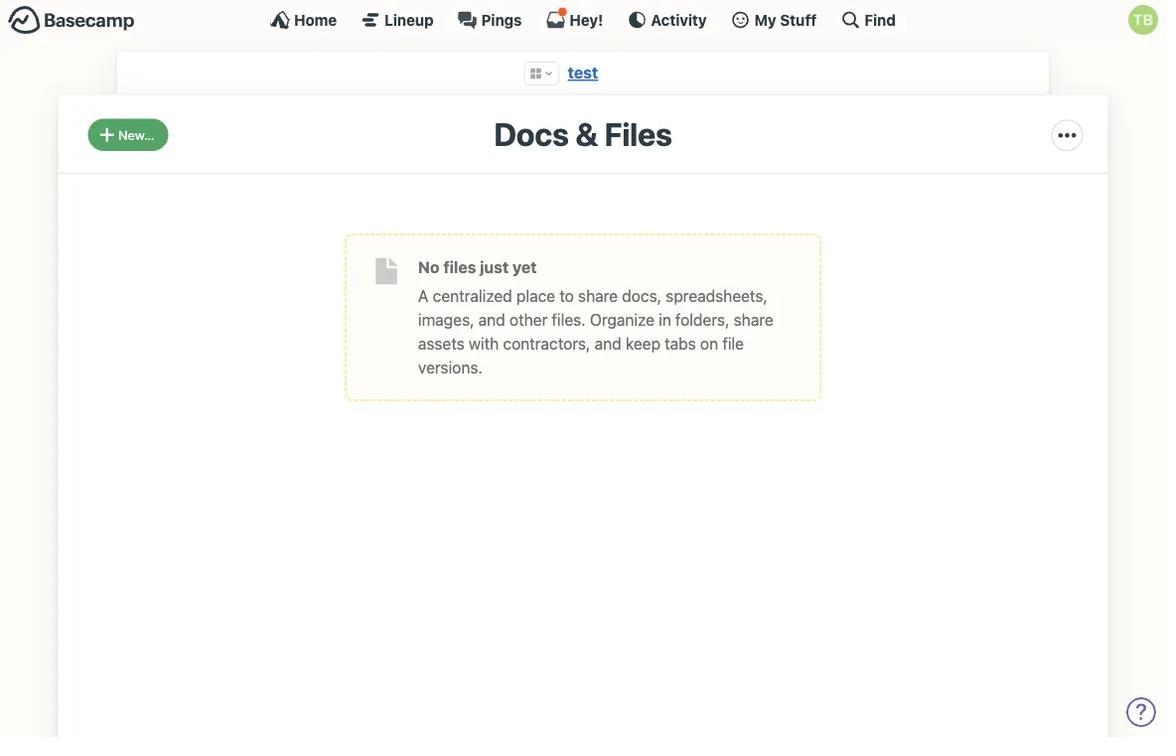 Task type: vqa. For each thing, say whether or not it's contained in the screenshot.
Share to the bottom
yes



Task type: describe. For each thing, give the bounding box(es) containing it.
place
[[517, 287, 556, 305]]

main element
[[0, 0, 1167, 39]]

&
[[576, 115, 598, 152]]

test
[[568, 63, 599, 82]]

switch accounts image
[[8, 5, 135, 36]]

0 vertical spatial share
[[578, 287, 618, 305]]

pings button
[[458, 10, 522, 30]]

organize
[[590, 310, 655, 329]]

docs
[[494, 115, 569, 152]]

folders,
[[676, 310, 730, 329]]

home link
[[270, 10, 337, 30]]

with
[[469, 334, 499, 353]]

activity
[[651, 11, 707, 28]]

find button
[[841, 10, 896, 30]]

spreadsheets,
[[666, 287, 768, 305]]

hey! button
[[546, 7, 604, 30]]

test link
[[568, 63, 599, 82]]

lineup link
[[361, 10, 434, 30]]

home
[[294, 11, 337, 28]]

file
[[723, 334, 744, 353]]

in
[[659, 310, 672, 329]]

keep
[[626, 334, 661, 353]]

no files just yet a centralized place to share docs, spreadsheets, images, and other files. organize in folders, share assets with contractors, and keep tabs on file versions.
[[418, 258, 774, 377]]

other
[[510, 310, 548, 329]]

new…
[[118, 127, 154, 142]]

yet
[[513, 258, 537, 277]]

just
[[480, 258, 509, 277]]

on
[[701, 334, 719, 353]]

stuff
[[780, 11, 817, 28]]



Task type: locate. For each thing, give the bounding box(es) containing it.
and down organize on the top right
[[595, 334, 622, 353]]

versions.
[[418, 358, 483, 377]]

1 vertical spatial share
[[734, 310, 774, 329]]

contractors,
[[503, 334, 591, 353]]

files.
[[552, 310, 586, 329]]

activity link
[[627, 10, 707, 30]]

1 horizontal spatial and
[[595, 334, 622, 353]]

assets
[[418, 334, 465, 353]]

new… button
[[88, 119, 168, 151]]

1 vertical spatial and
[[595, 334, 622, 353]]

docs,
[[622, 287, 662, 305]]

find
[[865, 11, 896, 28]]

my
[[755, 11, 777, 28]]

0 vertical spatial and
[[479, 310, 506, 329]]

share up the file
[[734, 310, 774, 329]]

0 horizontal spatial and
[[479, 310, 506, 329]]

lineup
[[385, 11, 434, 28]]

to
[[560, 287, 574, 305]]

files
[[444, 258, 476, 277]]

and up with
[[479, 310, 506, 329]]

pings
[[482, 11, 522, 28]]

centralized
[[433, 287, 513, 305]]

and
[[479, 310, 506, 329], [595, 334, 622, 353]]

hey!
[[570, 11, 604, 28]]

share right to
[[578, 287, 618, 305]]

tabs
[[665, 334, 696, 353]]

1 horizontal spatial share
[[734, 310, 774, 329]]

my stuff button
[[731, 10, 817, 30]]

images,
[[418, 310, 475, 329]]

docs & files
[[494, 115, 673, 152]]

my stuff
[[755, 11, 817, 28]]

tim burton image
[[1129, 5, 1159, 35]]

a
[[418, 287, 429, 305]]

no
[[418, 258, 440, 277]]

files
[[605, 115, 673, 152]]

share
[[578, 287, 618, 305], [734, 310, 774, 329]]

0 horizontal spatial share
[[578, 287, 618, 305]]



